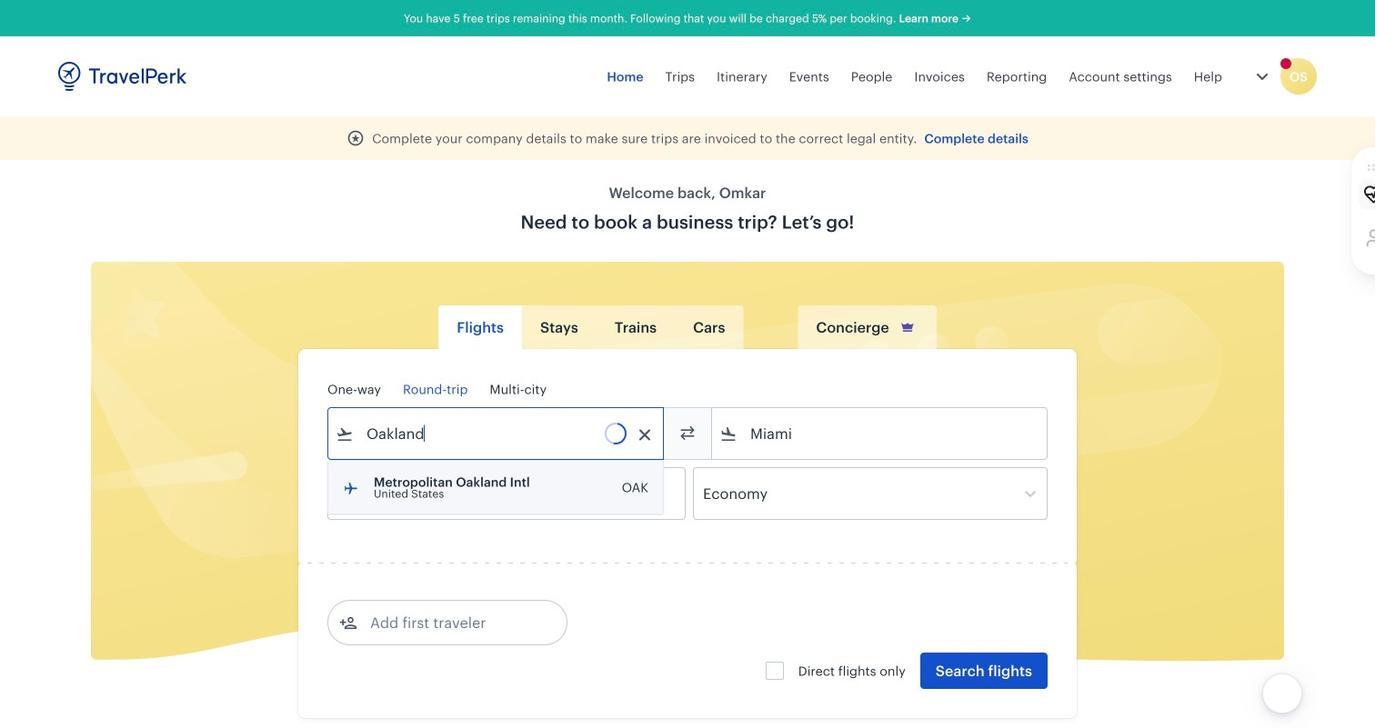 Task type: describe. For each thing, give the bounding box(es) containing it.
Depart text field
[[354, 469, 449, 520]]

Return text field
[[462, 469, 557, 520]]



Task type: locate. For each thing, give the bounding box(es) containing it.
Add first traveler search field
[[358, 609, 547, 638]]

To search field
[[738, 420, 1024, 449]]

From search field
[[354, 420, 640, 449]]



